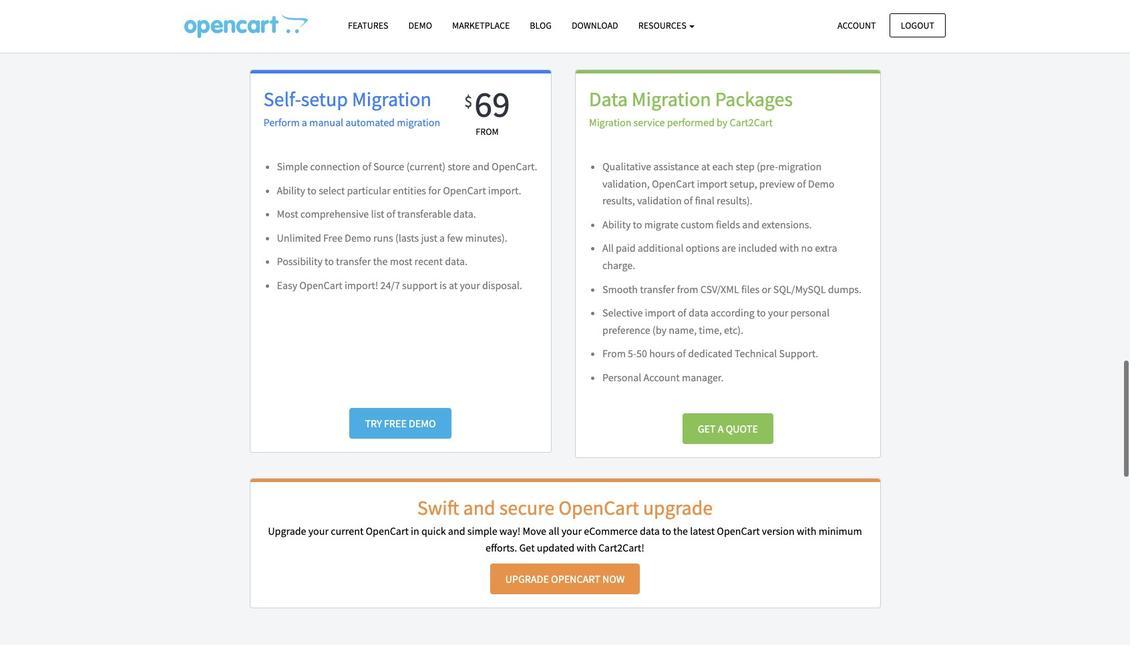 Task type: locate. For each thing, give the bounding box(es) containing it.
assistance
[[654, 160, 700, 173]]

1 horizontal spatial a
[[440, 231, 445, 244]]

name,
[[669, 323, 697, 337]]

to inside selective import of data according to your personal preference (by name, time, etc).
[[757, 306, 766, 320]]

to inside 'swift and secure opencart upgrade upgrade your current opencart in quick and simple way! move all your ecommerce data to the latest opencart version with minimum efforts. get updated with cart2cart!'
[[662, 524, 672, 538]]

transfer left from
[[640, 282, 675, 296]]

0 vertical spatial ability
[[277, 183, 305, 197]]

demo left runs
[[345, 231, 371, 244]]

simple
[[277, 160, 308, 173]]

setup,
[[730, 177, 758, 190]]

data inside 'swift and secure opencart upgrade upgrade your current opencart in quick and simple way! move all your ecommerce data to the latest opencart version with minimum efforts. get updated with cart2cart!'
[[640, 524, 660, 538]]

0 vertical spatial data
[[689, 306, 709, 320]]

import!
[[345, 279, 378, 292]]

at left the "each"
[[702, 160, 711, 173]]

and
[[473, 160, 490, 173], [743, 218, 760, 231], [463, 495, 496, 520], [448, 524, 466, 538]]

upgrade down 'efforts.'
[[506, 573, 549, 586]]

the left "most"
[[373, 255, 388, 268]]

your down or
[[769, 306, 789, 320]]

charge.
[[603, 259, 636, 272]]

your inside selective import of data according to your personal preference (by name, time, etc).
[[769, 306, 789, 320]]

to left migrate
[[633, 218, 643, 231]]

1 vertical spatial free
[[384, 417, 407, 430]]

data up cart2cart!
[[640, 524, 660, 538]]

with down 'ecommerce'
[[577, 541, 597, 555]]

(pre-
[[757, 160, 779, 173]]

1 vertical spatial import
[[697, 177, 728, 190]]

1 vertical spatial get
[[520, 541, 535, 555]]

0 horizontal spatial account
[[644, 371, 680, 384]]

preview
[[760, 177, 795, 190]]

1 vertical spatial the
[[674, 524, 688, 538]]

entities
[[393, 183, 426, 197]]

migration
[[397, 116, 441, 129], [779, 160, 822, 173]]

import inside selective import of data according to your personal preference (by name, time, etc).
[[645, 306, 676, 320]]

a left few
[[440, 231, 445, 244]]

few
[[447, 231, 463, 244]]

data inside selective import of data according to your personal preference (by name, time, etc).
[[689, 306, 709, 320]]

0 vertical spatial data.
[[454, 207, 476, 221]]

cart2cart
[[730, 116, 773, 129]]

get down move
[[520, 541, 535, 555]]

upgrade inside upgrade opencart now link
[[506, 573, 549, 586]]

ecommerce
[[584, 524, 638, 538]]

select
[[319, 183, 345, 197]]

get left the a
[[698, 422, 716, 435]]

1 vertical spatial at
[[449, 279, 458, 292]]

source
[[374, 160, 405, 173]]

all
[[549, 524, 560, 538]]

1 vertical spatial migration
[[779, 160, 822, 173]]

to for select
[[307, 183, 317, 197]]

at inside qualitative assistance at each step (pre-migration validation, opencart import setup, preview of demo results, validation of final results).
[[702, 160, 711, 173]]

sql/mysql
[[774, 282, 826, 296]]

free down comprehensive on the left of page
[[323, 231, 343, 244]]

to down or
[[757, 306, 766, 320]]

download link
[[562, 14, 629, 38]]

1 horizontal spatial migration
[[779, 160, 822, 173]]

50
[[637, 347, 648, 360]]

to down upgrade
[[662, 524, 672, 538]]

of right list
[[387, 207, 396, 221]]

0 vertical spatial the
[[373, 255, 388, 268]]

try free demo
[[365, 417, 436, 430]]

unlimited
[[277, 231, 321, 244]]

swift and secure opencart upgrade upgrade your current opencart in quick and simple way! move all your ecommerce data to the latest opencart version with minimum efforts. get updated with cart2cart!
[[268, 495, 863, 555]]

with inside the all paid additional options are included with no extra charge.
[[780, 241, 800, 255]]

1 vertical spatial transfer
[[640, 282, 675, 296]]

1 horizontal spatial get
[[698, 422, 716, 435]]

validation
[[638, 194, 682, 207]]

disposal.
[[482, 279, 523, 292]]

2 vertical spatial import
[[645, 306, 676, 320]]

dumps.
[[828, 282, 862, 296]]

try
[[365, 417, 382, 430]]

migration up preview at the top right of page
[[779, 160, 822, 173]]

(lasts
[[396, 231, 419, 244]]

ability to select particular entities for opencart import.
[[277, 183, 522, 197]]

0 horizontal spatial upgrade
[[268, 524, 306, 538]]

comprehensive
[[301, 207, 369, 221]]

1 horizontal spatial ability
[[603, 218, 631, 231]]

account left logout
[[838, 19, 877, 31]]

1 horizontal spatial data
[[689, 306, 709, 320]]

features
[[348, 19, 389, 31]]

0 horizontal spatial migration
[[397, 116, 441, 129]]

1 horizontal spatial at
[[702, 160, 711, 173]]

from
[[603, 347, 626, 360]]

0 horizontal spatial ability
[[277, 183, 305, 197]]

ability down results,
[[603, 218, 631, 231]]

data up the time,
[[689, 306, 709, 320]]

1 vertical spatial data
[[640, 524, 660, 538]]

swift
[[418, 495, 459, 520]]

selective import of data according to your personal preference (by name, time, etc).
[[603, 306, 830, 337]]

and up simple
[[463, 495, 496, 520]]

cart2cart!
[[599, 541, 645, 555]]

1 horizontal spatial the
[[674, 524, 688, 538]]

0 vertical spatial free
[[323, 231, 343, 244]]

secure
[[500, 495, 555, 520]]

migration
[[352, 86, 432, 112], [632, 86, 712, 112], [589, 116, 632, 129]]

service
[[634, 116, 665, 129]]

to left set
[[457, 4, 479, 35]]

transfer up the import!
[[336, 255, 371, 268]]

paid
[[616, 241, 636, 255]]

the
[[373, 255, 388, 268], [674, 524, 688, 538]]

0 horizontal spatial get
[[520, 541, 535, 555]]

your left current
[[309, 524, 329, 538]]

1 horizontal spatial transfer
[[640, 282, 675, 296]]

data
[[689, 306, 709, 320], [640, 524, 660, 538]]

upgrade left current
[[268, 524, 306, 538]]

included
[[739, 241, 778, 255]]

1 horizontal spatial free
[[384, 417, 407, 430]]

0 horizontal spatial free
[[323, 231, 343, 244]]

0 vertical spatial account
[[838, 19, 877, 31]]

0 vertical spatial with
[[780, 241, 800, 255]]

from
[[677, 282, 699, 296]]

quick
[[422, 524, 446, 538]]

0 vertical spatial migration
[[397, 116, 441, 129]]

account down hours
[[644, 371, 680, 384]]

ability
[[277, 183, 305, 197], [603, 218, 631, 231]]

to right 'possibility'
[[325, 255, 334, 268]]

1 horizontal spatial upgrade
[[506, 573, 549, 586]]

just
[[421, 231, 438, 244]]

technical
[[735, 347, 778, 360]]

(by
[[653, 323, 667, 337]]

most comprehensive list of transferable data.
[[277, 207, 476, 221]]

at right is
[[449, 279, 458, 292]]

0 vertical spatial get
[[698, 422, 716, 435]]

from 5-50 hours of dedicated technical support.
[[603, 347, 819, 360]]

the left latest
[[674, 524, 688, 538]]

opencart
[[554, 4, 656, 35], [652, 177, 695, 190], [443, 183, 486, 197], [300, 279, 343, 292], [559, 495, 639, 520], [366, 524, 409, 538], [717, 524, 760, 538], [551, 573, 601, 586]]

0 vertical spatial import
[[661, 4, 733, 35]]

of up name,
[[678, 306, 687, 320]]

to left select
[[307, 183, 317, 197]]

0 vertical spatial upgrade
[[268, 524, 306, 538]]

1 vertical spatial a
[[440, 231, 445, 244]]

is
[[440, 279, 447, 292]]

1 vertical spatial ability
[[603, 218, 631, 231]]

ability down "simple" at top
[[277, 183, 305, 197]]

account
[[838, 19, 877, 31], [644, 371, 680, 384]]

extensions.
[[762, 218, 812, 231]]

0 vertical spatial transfer
[[336, 255, 371, 268]]

upgrade inside 'swift and secure opencart upgrade upgrade your current opencart in quick and simple way! move all your ecommerce data to the latest opencart version with minimum efforts. get updated with cart2cart!'
[[268, 524, 306, 538]]

demo right preview at the top right of page
[[809, 177, 835, 190]]

0 horizontal spatial data
[[640, 524, 660, 538]]

data. down few
[[445, 255, 468, 268]]

data. up few
[[454, 207, 476, 221]]

opencart inside qualitative assistance at each step (pre-migration validation, opencart import setup, preview of demo results, validation of final results).
[[652, 177, 695, 190]]

with right the version
[[797, 524, 817, 538]]

0 vertical spatial at
[[702, 160, 711, 173]]

all
[[603, 241, 614, 255]]

a left manual
[[302, 116, 307, 129]]

0 horizontal spatial the
[[373, 255, 388, 268]]

marketplace
[[452, 19, 510, 31]]

1 vertical spatial upgrade
[[506, 573, 549, 586]]

from
[[476, 126, 499, 138]]

with left no
[[780, 241, 800, 255]]

data migration packages migration service performed by cart2cart
[[589, 86, 793, 129]]

options
[[686, 241, 720, 255]]

free right try
[[384, 417, 407, 430]]

your
[[460, 279, 480, 292], [769, 306, 789, 320], [309, 524, 329, 538], [562, 524, 582, 538]]

migration up the (current)
[[397, 116, 441, 129]]

0 horizontal spatial a
[[302, 116, 307, 129]]

import
[[661, 4, 733, 35], [697, 177, 728, 190], [645, 306, 676, 320]]

smooth transfer from csv/xml files or sql/mysql dumps.
[[603, 282, 862, 296]]

to
[[457, 4, 479, 35], [307, 183, 317, 197], [633, 218, 643, 231], [325, 255, 334, 268], [757, 306, 766, 320], [662, 524, 672, 538]]

additional
[[638, 241, 684, 255]]



Task type: vqa. For each thing, say whether or not it's contained in the screenshot.
to in the "Selective import of data according to your personal preference (by name, time, etc)."
yes



Task type: describe. For each thing, give the bounding box(es) containing it.
fields
[[716, 218, 741, 231]]

simple connection of source (current) store and opencart.
[[277, 160, 538, 173]]

your right all
[[562, 524, 582, 538]]

of right preview at the top right of page
[[797, 177, 806, 190]]

in
[[411, 524, 420, 538]]

download
[[572, 19, 619, 31]]

minimum
[[819, 524, 863, 538]]

free for try
[[384, 417, 407, 430]]

latest
[[691, 524, 715, 538]]

opencart - cart2cart migration image
[[184, 14, 308, 38]]

migration up automated at the top
[[352, 86, 432, 112]]

of right hours
[[677, 347, 686, 360]]

2 vertical spatial with
[[577, 541, 597, 555]]

results).
[[717, 194, 753, 207]]

of left final
[[684, 194, 693, 207]]

selective
[[603, 306, 643, 320]]

data
[[589, 86, 628, 112]]

simple
[[468, 524, 498, 538]]

easy opencart import! 24/7 support is at your disposal.
[[277, 279, 523, 292]]

transferable
[[398, 207, 452, 221]]

extra
[[816, 241, 838, 255]]

1 horizontal spatial account
[[838, 19, 877, 31]]

demo link
[[399, 14, 442, 38]]

ability for ability to select particular entities for opencart import.
[[277, 183, 305, 197]]

$
[[465, 91, 473, 112]]

etc).
[[725, 323, 744, 337]]

logout link
[[890, 13, 946, 37]]

self-setup migration
[[264, 86, 432, 112]]

efforts.
[[486, 541, 517, 555]]

of left source
[[363, 160, 372, 173]]

self-
[[264, 86, 301, 112]]

features link
[[338, 14, 399, 38]]

(current)
[[407, 160, 446, 173]]

import inside qualitative assistance at each step (pre-migration validation, opencart import setup, preview of demo results, validation of final results).
[[697, 177, 728, 190]]

demo right features
[[409, 19, 432, 31]]

manager.
[[682, 371, 724, 384]]

possibility to transfer the most recent data.
[[277, 255, 468, 268]]

according
[[711, 306, 755, 320]]

up
[[521, 4, 549, 35]]

version
[[762, 524, 795, 538]]

personal
[[791, 306, 830, 320]]

most
[[277, 207, 298, 221]]

personal
[[603, 371, 642, 384]]

qualitative
[[603, 160, 652, 173]]

resources link
[[629, 14, 705, 38]]

move
[[523, 524, 547, 538]]

account link
[[827, 13, 888, 37]]

1 vertical spatial data.
[[445, 255, 468, 268]]

to for transfer
[[325, 255, 334, 268]]

results,
[[603, 194, 635, 207]]

and right store
[[473, 160, 490, 173]]

the inside 'swift and secure opencart upgrade upgrade your current opencart in quick and simple way! move all your ecommerce data to the latest opencart version with minimum efforts. get updated with cart2cart!'
[[674, 524, 688, 538]]

migration up "performed"
[[632, 86, 712, 112]]

upgrade opencart now
[[506, 573, 625, 586]]

demo right try
[[409, 417, 436, 430]]

possibility
[[277, 255, 323, 268]]

get a quote link
[[683, 413, 774, 444]]

personal account manager.
[[603, 371, 724, 384]]

a
[[718, 422, 724, 435]]

ways
[[398, 4, 452, 35]]

0 horizontal spatial transfer
[[336, 255, 371, 268]]

ability for ability to migrate custom fields and extensions.
[[603, 218, 631, 231]]

and right the fields
[[743, 218, 760, 231]]

to for set
[[457, 4, 479, 35]]

upgrade
[[643, 495, 713, 520]]

for
[[429, 183, 441, 197]]

0 vertical spatial a
[[302, 116, 307, 129]]

no
[[802, 241, 813, 255]]

manual
[[310, 116, 344, 129]]

connection
[[310, 160, 360, 173]]

import.
[[488, 183, 522, 197]]

5-
[[628, 347, 637, 360]]

hours
[[650, 347, 675, 360]]

try free demo link
[[350, 408, 451, 439]]

all paid additional options are included with no extra charge.
[[603, 241, 838, 272]]

0 horizontal spatial at
[[449, 279, 458, 292]]

your right is
[[460, 279, 480, 292]]

final
[[695, 194, 715, 207]]

perform
[[264, 116, 300, 129]]

preference
[[603, 323, 651, 337]]

migration inside qualitative assistance at each step (pre-migration validation, opencart import setup, preview of demo results, validation of final results).
[[779, 160, 822, 173]]

set
[[484, 4, 516, 35]]

dedicated
[[688, 347, 733, 360]]

time,
[[699, 323, 722, 337]]

list
[[371, 207, 384, 221]]

of inside selective import of data according to your personal preference (by name, time, etc).
[[678, 306, 687, 320]]

ways to set up opencart import
[[398, 4, 733, 35]]

ability to migrate custom fields and extensions.
[[603, 218, 812, 231]]

blog link
[[520, 14, 562, 38]]

1 vertical spatial account
[[644, 371, 680, 384]]

are
[[722, 241, 737, 255]]

store
[[448, 160, 470, 173]]

get inside 'swift and secure opencart upgrade upgrade your current opencart in quick and simple way! move all your ecommerce data to the latest opencart version with minimum efforts. get updated with cart2cart!'
[[520, 541, 535, 555]]

demo inside qualitative assistance at each step (pre-migration validation, opencart import setup, preview of demo results, validation of final results).
[[809, 177, 835, 190]]

now
[[603, 573, 625, 586]]

to for migrate
[[633, 218, 643, 231]]

current
[[331, 524, 364, 538]]

performed
[[667, 116, 715, 129]]

or
[[762, 282, 772, 296]]

csv/xml
[[701, 282, 740, 296]]

and right quick
[[448, 524, 466, 538]]

marketplace link
[[442, 14, 520, 38]]

automated
[[346, 116, 395, 129]]

perform a manual automated migration
[[264, 116, 441, 129]]

free for unlimited
[[323, 231, 343, 244]]

way!
[[500, 524, 521, 538]]

setup
[[301, 86, 348, 112]]

migration down data
[[589, 116, 632, 129]]

support.
[[780, 347, 819, 360]]

unlimited free demo runs (lasts just a few minutes).
[[277, 231, 508, 244]]

quote
[[726, 422, 758, 435]]

smooth
[[603, 282, 638, 296]]

get a quote
[[698, 422, 758, 435]]

1 vertical spatial with
[[797, 524, 817, 538]]



